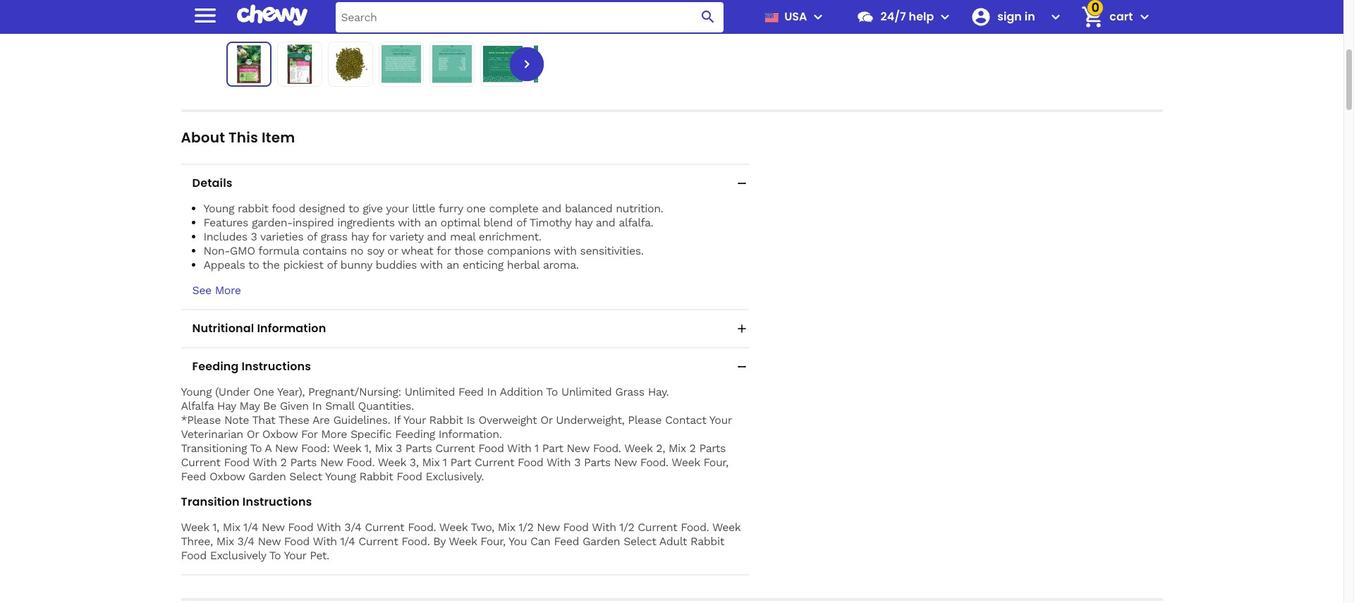 Task type: locate. For each thing, give the bounding box(es) containing it.
0 vertical spatial select
[[289, 470, 322, 483]]

2 horizontal spatial feed
[[554, 535, 579, 548]]

varieties
[[260, 230, 304, 243]]

four, down contact
[[704, 456, 729, 469]]

oxbow garden select young rabbit food, 4-lb bag slide 1 of 9 image
[[293, 0, 471, 23], [230, 45, 268, 83]]

to left a in the left of the page
[[250, 442, 262, 455]]

3 down underweight,
[[574, 456, 581, 469]]

four,
[[704, 456, 729, 469], [481, 535, 506, 548]]

sensitivities.
[[580, 244, 644, 257]]

list
[[226, 42, 576, 87]]

1 vertical spatial feeding
[[395, 428, 435, 441]]

2 vertical spatial in
[[312, 399, 322, 413]]

oxbow up a in the left of the page
[[262, 428, 298, 441]]

0 horizontal spatial 3
[[251, 230, 257, 243]]

in right sign
[[1025, 8, 1035, 25]]

0 vertical spatial for
[[372, 230, 386, 243]]

1 vertical spatial four,
[[481, 535, 506, 548]]

2 vertical spatial and
[[427, 230, 446, 243]]

0 vertical spatial of
[[516, 216, 526, 229]]

more down appeals
[[215, 284, 241, 297]]

2 unlimited from the left
[[561, 385, 612, 399]]

1 vertical spatial and
[[596, 216, 615, 229]]

unlimited
[[405, 385, 455, 399], [561, 385, 612, 399]]

is
[[467, 413, 475, 427]]

appeals
[[204, 258, 245, 272]]

gmo
[[230, 244, 255, 257]]

2 horizontal spatial to
[[546, 385, 558, 399]]

0 vertical spatial feed
[[459, 385, 484, 399]]

in left addition at the left
[[487, 385, 497, 399]]

for up the soy
[[372, 230, 386, 243]]

your right contact
[[710, 413, 732, 427]]

2 horizontal spatial of
[[516, 216, 526, 229]]

2 down contact
[[690, 442, 696, 455]]

young for young rabbit food designed to give your little furry one complete and balanced nutrition. features garden-inspired ingredients with an optimal blend of timothy hay and alfalfa. includes 3 varieties of grass hay for variety and meal enrichment. non-gmo formula contains no soy or wheat for those companions with sensitivities. appeals to the pickiest of bunny buddies with an enticing herbal aroma.
[[204, 202, 234, 215]]

instructions down a in the left of the page
[[243, 494, 312, 510]]

1 vertical spatial 1
[[443, 456, 447, 469]]

new down underweight,
[[567, 442, 590, 455]]

or down that
[[247, 428, 259, 441]]

includes
[[204, 230, 247, 243]]

young inside the young rabbit food designed to give your little furry one complete and balanced nutrition. features garden-inspired ingredients with an optimal blend of timothy hay and alfalfa. includes 3 varieties of grass hay for variety and meal enrichment. non-gmo formula contains no soy or wheat for those companions with sensitivities. appeals to the pickiest of bunny buddies with an enticing herbal aroma.
[[204, 202, 234, 215]]

0 vertical spatial oxbow garden select young rabbit food, 4-lb bag slide 1 of 9 image
[[293, 0, 471, 23]]

food:
[[301, 442, 330, 455]]

feed
[[459, 385, 484, 399], [181, 470, 206, 483], [554, 535, 579, 548]]

2 vertical spatial rabbit
[[691, 535, 724, 548]]

and up timothy
[[542, 202, 561, 215]]

hay
[[217, 399, 236, 413]]

1 vertical spatial select
[[624, 535, 656, 548]]

optimal
[[441, 216, 480, 229]]

1 vertical spatial 3
[[396, 442, 402, 455]]

garden inside week 1, mix 1/4 new food with 3/4 current food.  week two, mix 1/2 new food with 1/2 current food.  week three, mix 3/4 new food with 1/4 current food.  by week four, you can feed garden select adult rabbit food exclusively to your pet.
[[583, 535, 620, 548]]

oxbow garden select young rabbit food, 4-lb bag slide 6 of 9 image
[[483, 44, 522, 84]]

3 inside the young rabbit food designed to give your little furry one complete and balanced nutrition. features garden-inspired ingredients with an optimal blend of timothy hay and alfalfa. includes 3 varieties of grass hay for variety and meal enrichment. non-gmo formula contains no soy or wheat for those companions with sensitivities. appeals to the pickiest of bunny buddies with an enticing herbal aroma.
[[251, 230, 257, 243]]

0 horizontal spatial an
[[424, 216, 437, 229]]

unlimited up quantities.
[[405, 385, 455, 399]]

2 horizontal spatial your
[[710, 413, 732, 427]]

an down those
[[447, 258, 459, 272]]

by
[[433, 535, 446, 548]]

information.
[[439, 428, 502, 441]]

your right if
[[403, 413, 426, 427]]

an
[[424, 216, 437, 229], [447, 258, 459, 272]]

submit search image
[[700, 8, 717, 25]]

new down food:
[[320, 456, 343, 469]]

designed
[[299, 202, 345, 215]]

parts
[[405, 442, 432, 455], [699, 442, 726, 455], [290, 456, 317, 469], [584, 456, 611, 469]]

rabbit right adult
[[691, 535, 724, 548]]

select down food:
[[289, 470, 322, 483]]

1 up exclusively.
[[443, 456, 447, 469]]

3 down if
[[396, 442, 402, 455]]

transition instructions
[[181, 494, 312, 510]]

current
[[435, 442, 475, 455], [181, 456, 220, 469], [475, 456, 514, 469], [365, 521, 404, 534], [638, 521, 677, 534], [359, 535, 398, 548]]

to
[[546, 385, 558, 399], [250, 442, 262, 455], [269, 549, 281, 562]]

food. down 2,
[[640, 456, 669, 469]]

feed up is at the bottom of page
[[459, 385, 484, 399]]

part down underweight,
[[542, 442, 563, 455]]

feed up transition
[[181, 470, 206, 483]]

0 horizontal spatial 1,
[[213, 521, 219, 534]]

select inside week 1, mix 1/4 new food with 3/4 current food.  week two, mix 1/2 new food with 1/2 current food.  week three, mix 3/4 new food with 1/4 current food.  by week four, you can feed garden select adult rabbit food exclusively to your pet.
[[624, 535, 656, 548]]

2 horizontal spatial rabbit
[[691, 535, 724, 548]]

0 vertical spatial more
[[215, 284, 241, 297]]

3/4
[[344, 521, 361, 534], [237, 535, 254, 548]]

1 horizontal spatial to
[[348, 202, 359, 215]]

and up wheat
[[427, 230, 446, 243]]

1 horizontal spatial an
[[447, 258, 459, 272]]

2 vertical spatial of
[[327, 258, 337, 272]]

1 horizontal spatial select
[[624, 535, 656, 548]]

mix
[[375, 442, 392, 455], [669, 442, 686, 455], [422, 456, 440, 469], [223, 521, 240, 534], [498, 521, 515, 534], [216, 535, 234, 548]]

0 horizontal spatial hay
[[351, 230, 369, 243]]

1 horizontal spatial 3/4
[[344, 521, 361, 534]]

0 horizontal spatial garden
[[248, 470, 286, 483]]

parts down contact
[[699, 442, 726, 455]]

meal
[[450, 230, 475, 243]]

food. down the specific
[[347, 456, 375, 469]]

0 horizontal spatial rabbit
[[359, 470, 393, 483]]

1 horizontal spatial to
[[269, 549, 281, 562]]

to right addition at the left
[[546, 385, 558, 399]]

oxbow garden select young rabbit food, 4-lb bag slide 4 of 9 image
[[381, 44, 421, 84]]

more
[[215, 284, 241, 297], [321, 428, 347, 441]]

1 horizontal spatial in
[[487, 385, 497, 399]]

food. up by
[[408, 521, 436, 534]]

inspired
[[293, 216, 334, 229]]

1 horizontal spatial 1,
[[365, 442, 371, 455]]

four, inside week 1, mix 1/4 new food with 3/4 current food.  week two, mix 1/2 new food with 1/2 current food.  week three, mix 3/4 new food with 1/4 current food.  by week four, you can feed garden select adult rabbit food exclusively to your pet.
[[481, 535, 506, 548]]

nutritional information
[[192, 320, 326, 336]]

your left pet. on the bottom left
[[284, 549, 306, 562]]

hay
[[575, 216, 592, 229], [351, 230, 369, 243]]

instructions
[[242, 358, 311, 375], [243, 494, 312, 510]]

2 down 'these'
[[280, 456, 287, 469]]

1 vertical spatial 1,
[[213, 521, 219, 534]]

one
[[467, 202, 486, 215]]

soy
[[367, 244, 384, 257]]

more down the are
[[321, 428, 347, 441]]

1 vertical spatial part
[[450, 456, 471, 469]]

feeding down if
[[395, 428, 435, 441]]

hay up no
[[351, 230, 369, 243]]

or
[[541, 413, 553, 427], [247, 428, 259, 441]]

contains
[[303, 244, 347, 257]]

companions
[[487, 244, 551, 257]]

usa button
[[759, 0, 827, 34]]

one
[[253, 385, 274, 399]]

0 horizontal spatial and
[[427, 230, 446, 243]]

nutritional information image
[[735, 322, 749, 336]]

oxbow garden select young rabbit food, 4-lb bag slide 2 of 9 image
[[280, 44, 319, 84]]

1 down the overweight
[[535, 442, 539, 455]]

1 vertical spatial feed
[[181, 470, 206, 483]]

to right exclusively
[[269, 549, 281, 562]]

1 1/2 from the left
[[519, 521, 534, 534]]

0 horizontal spatial part
[[450, 456, 471, 469]]

feeding up (under at the left bottom
[[192, 358, 239, 375]]

details
[[192, 175, 233, 191]]

1 vertical spatial instructions
[[243, 494, 312, 510]]

an down little
[[424, 216, 437, 229]]

1 horizontal spatial or
[[541, 413, 553, 427]]

2 vertical spatial to
[[269, 549, 281, 562]]

0 horizontal spatial unlimited
[[405, 385, 455, 399]]

rabbit left is at the bottom of page
[[429, 413, 463, 427]]

0 horizontal spatial 3/4
[[237, 535, 254, 548]]

0 vertical spatial instructions
[[242, 358, 311, 375]]

oxbow garden select young rabbit food, 4-lb bag slide 5 of 9 image
[[432, 44, 472, 84]]

pregnant/nursing:
[[308, 385, 401, 399]]

in
[[1025, 8, 1035, 25], [487, 385, 497, 399], [312, 399, 322, 413]]

young up features
[[204, 202, 234, 215]]

0 horizontal spatial oxbow
[[209, 470, 245, 483]]

menu image
[[191, 1, 219, 29]]

with up aroma.
[[554, 244, 577, 257]]

contact
[[665, 413, 707, 427]]

1, up three,
[[213, 521, 219, 534]]

pickiest
[[283, 258, 323, 272]]

food. left by
[[402, 535, 430, 548]]

1 vertical spatial for
[[437, 244, 451, 257]]

1 horizontal spatial more
[[321, 428, 347, 441]]

oxbow garden select young rabbit food, 4-lb bag slide 1 of 9 image left oxbow garden select young rabbit food, 4-lb bag slide 2 of 9 image
[[230, 45, 268, 83]]

2 vertical spatial 3
[[574, 456, 581, 469]]

1 horizontal spatial 1
[[535, 442, 539, 455]]

of down the contains
[[327, 258, 337, 272]]

furry
[[439, 202, 463, 215]]

1 horizontal spatial for
[[437, 244, 451, 257]]

rabbit
[[238, 202, 268, 215]]

see more
[[192, 284, 241, 297]]

0 horizontal spatial to
[[250, 442, 262, 455]]

1 horizontal spatial feeding
[[395, 428, 435, 441]]

to
[[348, 202, 359, 215], [248, 258, 259, 272]]

complete
[[489, 202, 539, 215]]

1 vertical spatial or
[[247, 428, 259, 441]]

1 vertical spatial with
[[554, 244, 577, 257]]

young down food:
[[325, 470, 356, 483]]

three,
[[181, 535, 213, 548]]

1 unlimited from the left
[[405, 385, 455, 399]]

oxbow garden select young rabbit food, 4-lb bag slide 1 of 9 image up the oxbow garden select young rabbit food, 4-lb bag slide 4 of 9 image
[[293, 0, 471, 23]]

cart
[[1110, 8, 1133, 25]]

in up the are
[[312, 399, 322, 413]]

of down inspired
[[307, 230, 317, 243]]

unlimited up underweight,
[[561, 385, 612, 399]]

food.
[[593, 442, 621, 455], [347, 456, 375, 469], [640, 456, 669, 469], [408, 521, 436, 534], [681, 521, 709, 534], [402, 535, 430, 548]]

with up variety
[[398, 216, 421, 229]]

1 horizontal spatial hay
[[575, 216, 592, 229]]

for down meal
[[437, 244, 451, 257]]

1 vertical spatial to
[[250, 442, 262, 455]]

0 vertical spatial or
[[541, 413, 553, 427]]

oxbow up transition
[[209, 470, 245, 483]]

addition
[[500, 385, 543, 399]]

overweight
[[479, 413, 537, 427]]

0 vertical spatial with
[[398, 216, 421, 229]]

1 vertical spatial more
[[321, 428, 347, 441]]

and down the balanced
[[596, 216, 615, 229]]

0 vertical spatial young
[[204, 202, 234, 215]]

given
[[280, 399, 309, 413]]

little
[[412, 202, 435, 215]]

rabbit
[[429, 413, 463, 427], [359, 470, 393, 483], [691, 535, 724, 548]]

new up can
[[537, 521, 560, 534]]

2 horizontal spatial in
[[1025, 8, 1035, 25]]

hay down the balanced
[[575, 216, 592, 229]]

balanced
[[565, 202, 612, 215]]

oxbow garden select young rabbit food, 4-lb bag slide 3 of 9 image
[[331, 44, 370, 84]]

0 horizontal spatial more
[[215, 284, 241, 297]]

new
[[275, 442, 298, 455], [567, 442, 590, 455], [320, 456, 343, 469], [614, 456, 637, 469], [262, 521, 284, 534], [537, 521, 560, 534], [258, 535, 281, 548]]

and
[[542, 202, 561, 215], [596, 216, 615, 229], [427, 230, 446, 243]]

parts down food:
[[290, 456, 317, 469]]

quantities.
[[358, 399, 414, 413]]

1 horizontal spatial garden
[[583, 535, 620, 548]]

0 vertical spatial four,
[[704, 456, 729, 469]]

instructions up one
[[242, 358, 311, 375]]

0 horizontal spatial 2
[[280, 456, 287, 469]]

may
[[239, 399, 260, 413]]

part up exclusively.
[[450, 456, 471, 469]]

1/4
[[243, 521, 258, 534], [340, 535, 355, 548]]

0 vertical spatial garden
[[248, 470, 286, 483]]

or down addition at the left
[[541, 413, 553, 427]]

1, down the specific
[[365, 442, 371, 455]]

rabbit down the specific
[[359, 470, 393, 483]]

select left adult
[[624, 535, 656, 548]]

0 horizontal spatial 1
[[443, 456, 447, 469]]

0 horizontal spatial of
[[307, 230, 317, 243]]

0 horizontal spatial 1/4
[[243, 521, 258, 534]]

chewy home image
[[237, 0, 307, 31]]

with
[[398, 216, 421, 229], [554, 244, 577, 257], [420, 258, 443, 272]]

year),
[[277, 385, 305, 399]]

3,
[[410, 456, 419, 469]]

garden down a in the left of the page
[[248, 470, 286, 483]]

four, down "two,"
[[481, 535, 506, 548]]

1 horizontal spatial feed
[[459, 385, 484, 399]]

a
[[265, 442, 271, 455]]

variety
[[390, 230, 424, 243]]

veterinarian
[[181, 428, 243, 441]]

food
[[479, 442, 504, 455], [224, 456, 250, 469], [518, 456, 543, 469], [397, 470, 422, 483], [288, 521, 314, 534], [563, 521, 589, 534], [284, 535, 310, 548], [181, 549, 206, 562]]

can
[[531, 535, 551, 548]]

1 horizontal spatial four,
[[704, 456, 729, 469]]

to left the
[[248, 258, 259, 272]]

0 horizontal spatial oxbow garden select young rabbit food, 4-lb bag slide 1 of 9 image
[[230, 45, 268, 83]]

with down wheat
[[420, 258, 443, 272]]

0 vertical spatial rabbit
[[429, 413, 463, 427]]

24/7 help
[[881, 8, 934, 25]]

parts up 3,
[[405, 442, 432, 455]]

grass
[[615, 385, 645, 399]]

3 up the gmo
[[251, 230, 257, 243]]

to up ingredients
[[348, 202, 359, 215]]

feed right can
[[554, 535, 579, 548]]

garden right can
[[583, 535, 620, 548]]

1 horizontal spatial unlimited
[[561, 385, 612, 399]]

1 horizontal spatial 1/2
[[620, 521, 634, 534]]

instructions for transition instructions
[[243, 494, 312, 510]]

3
[[251, 230, 257, 243], [396, 442, 402, 455], [574, 456, 581, 469]]

of down complete at the top
[[516, 216, 526, 229]]

0 vertical spatial 3
[[251, 230, 257, 243]]

the
[[262, 258, 280, 272]]

0 horizontal spatial feeding
[[192, 358, 239, 375]]

select
[[289, 470, 322, 483], [624, 535, 656, 548]]

young up alfalfa
[[181, 385, 212, 399]]

1 horizontal spatial oxbow
[[262, 428, 298, 441]]

0 horizontal spatial select
[[289, 470, 322, 483]]



Task type: vqa. For each thing, say whether or not it's contained in the screenshot.
the DentaLife Daily Oral Care Large Dental Dog Treats, 18 count image
no



Task type: describe. For each thing, give the bounding box(es) containing it.
1 vertical spatial oxbow garden select young rabbit food, 4-lb bag slide 1 of 9 image
[[230, 45, 268, 83]]

2,
[[656, 442, 665, 455]]

1 vertical spatial rabbit
[[359, 470, 393, 483]]

nutritional
[[192, 320, 254, 336]]

food. up adult
[[681, 521, 709, 534]]

1 horizontal spatial of
[[327, 258, 337, 272]]

information
[[257, 320, 326, 336]]

usa
[[785, 8, 807, 25]]

cart menu image
[[1136, 8, 1153, 25]]

enrichment.
[[479, 230, 541, 243]]

2 horizontal spatial and
[[596, 216, 615, 229]]

2 1/2 from the left
[[620, 521, 634, 534]]

1 vertical spatial 1/4
[[340, 535, 355, 548]]

2 horizontal spatial 3
[[574, 456, 581, 469]]

sign in
[[998, 8, 1035, 25]]

see
[[192, 284, 211, 297]]

1 vertical spatial of
[[307, 230, 317, 243]]

features
[[204, 216, 248, 229]]

your
[[386, 202, 409, 215]]

oxbow garden select young rabbit food, 4-lb bag slide 7 of 9 image
[[534, 44, 573, 84]]

specific
[[351, 428, 392, 441]]

two,
[[471, 521, 494, 534]]

1 horizontal spatial your
[[403, 413, 426, 427]]

item
[[262, 128, 295, 147]]

nutrition.
[[616, 202, 663, 215]]

account menu image
[[1048, 8, 1065, 25]]

2 vertical spatial young
[[325, 470, 356, 483]]

24/7 help link
[[851, 0, 934, 34]]

your inside week 1, mix 1/4 new food with 3/4 current food.  week two, mix 1/2 new food with 1/2 current food.  week three, mix 3/4 new food with 1/4 current food.  by week four, you can feed garden select adult rabbit food exclusively to your pet.
[[284, 549, 306, 562]]

1 horizontal spatial rabbit
[[429, 413, 463, 427]]

1 vertical spatial 2
[[280, 456, 287, 469]]

young (under one year), pregnant/nursing: unlimited feed in addition to unlimited grass hay. alfalfa hay may be given in small quantities. *please note that these are guidelines. if your rabbit is overweight or underweight, please contact your veterinarian or oxbow for more specific feeding information. transitioning to a new food: week 1, mix 3 parts current food with 1 part new food. week 2, mix 2 parts current food with 2 parts new food. week 3, mix 1 part current food with 3 parts new food. week four, feed oxbow garden select young rabbit food exclusively.
[[181, 385, 732, 483]]

1 vertical spatial in
[[487, 385, 497, 399]]

0 vertical spatial 1/4
[[243, 521, 258, 534]]

timothy
[[530, 216, 571, 229]]

underweight,
[[556, 413, 625, 427]]

four, inside "young (under one year), pregnant/nursing: unlimited feed in addition to unlimited grass hay. alfalfa hay may be given in small quantities. *please note that these are guidelines. if your rabbit is overweight or underweight, please contact your veterinarian or oxbow for more specific feeding information. transitioning to a new food: week 1, mix 3 parts current food with 1 part new food. week 2, mix 2 parts current food with 2 parts new food. week 3, mix 1 part current food with 3 parts new food. week four, feed oxbow garden select young rabbit food exclusively."
[[704, 456, 729, 469]]

food
[[272, 202, 295, 215]]

0 vertical spatial 2
[[690, 442, 696, 455]]

new up exclusively
[[258, 535, 281, 548]]

that
[[252, 413, 275, 427]]

if
[[394, 413, 400, 427]]

1 vertical spatial oxbow
[[209, 470, 245, 483]]

Search text field
[[335, 2, 724, 32]]

select inside "young (under one year), pregnant/nursing: unlimited feed in addition to unlimited grass hay. alfalfa hay may be given in small quantities. *please note that these are guidelines. if your rabbit is overweight or underweight, please contact your veterinarian or oxbow for more specific feeding information. transitioning to a new food: week 1, mix 3 parts current food with 1 part new food. week 2, mix 2 parts current food with 2 parts new food. week 3, mix 1 part current food with 3 parts new food. week four, feed oxbow garden select young rabbit food exclusively."
[[289, 470, 322, 483]]

sign in link
[[965, 0, 1045, 34]]

instructions for feeding instructions
[[242, 358, 311, 375]]

note
[[224, 413, 249, 427]]

rabbit inside week 1, mix 1/4 new food with 3/4 current food.  week two, mix 1/2 new food with 1/2 current food.  week three, mix 3/4 new food with 1/4 current food.  by week four, you can feed garden select adult rabbit food exclusively to your pet.
[[691, 535, 724, 548]]

alfalfa
[[181, 399, 214, 413]]

(under
[[215, 385, 250, 399]]

please
[[628, 413, 662, 427]]

0 vertical spatial feeding
[[192, 358, 239, 375]]

parts down underweight,
[[584, 456, 611, 469]]

young rabbit food designed to give your little furry one complete and balanced nutrition. features garden-inspired ingredients with an optimal blend of timothy hay and alfalfa. includes 3 varieties of grass hay for variety and meal enrichment. non-gmo formula contains no soy or wheat for those companions with sensitivities. appeals to the pickiest of bunny buddies with an enticing herbal aroma.
[[204, 202, 663, 272]]

are
[[312, 413, 330, 427]]

be
[[263, 399, 276, 413]]

aroma.
[[543, 258, 579, 272]]

those
[[454, 244, 484, 257]]

feed inside week 1, mix 1/4 new food with 3/4 current food.  week two, mix 1/2 new food with 1/2 current food.  week three, mix 3/4 new food with 1/4 current food.  by week four, you can feed garden select adult rabbit food exclusively to your pet.
[[554, 535, 579, 548]]

more inside "young (under one year), pregnant/nursing: unlimited feed in addition to unlimited grass hay. alfalfa hay may be given in small quantities. *please note that these are guidelines. if your rabbit is overweight or underweight, please contact your veterinarian or oxbow for more specific feeding information. transitioning to a new food: week 1, mix 3 parts current food with 1 part new food. week 2, mix 2 parts current food with 2 parts new food. week 3, mix 1 part current food with 3 parts new food. week four, feed oxbow garden select young rabbit food exclusively."
[[321, 428, 347, 441]]

adult
[[659, 535, 687, 548]]

1 horizontal spatial and
[[542, 202, 561, 215]]

24/7
[[881, 8, 906, 25]]

0 vertical spatial hay
[[575, 216, 592, 229]]

transitioning
[[181, 442, 247, 455]]

1 vertical spatial hay
[[351, 230, 369, 243]]

new right a in the left of the page
[[275, 442, 298, 455]]

wheat
[[401, 244, 433, 257]]

help
[[909, 8, 934, 25]]

formula
[[258, 244, 299, 257]]

menu image
[[810, 8, 827, 25]]

cart link
[[1076, 0, 1133, 34]]

garden-
[[252, 216, 293, 229]]

0 vertical spatial an
[[424, 216, 437, 229]]

garden inside "young (under one year), pregnant/nursing: unlimited feed in addition to unlimited grass hay. alfalfa hay may be given in small quantities. *please note that these are guidelines. if your rabbit is overweight or underweight, please contact your veterinarian or oxbow for more specific feeding information. transitioning to a new food: week 1, mix 3 parts current food with 1 part new food. week 2, mix 2 parts current food with 2 parts new food. week 3, mix 1 part current food with 3 parts new food. week four, feed oxbow garden select young rabbit food exclusively."
[[248, 470, 286, 483]]

for
[[301, 428, 318, 441]]

feeding instructions image
[[735, 360, 749, 374]]

exclusively.
[[426, 470, 484, 483]]

transition
[[181, 494, 240, 510]]

0 vertical spatial oxbow
[[262, 428, 298, 441]]

to inside week 1, mix 1/4 new food with 3/4 current food.  week two, mix 1/2 new food with 1/2 current food.  week three, mix 3/4 new food with 1/4 current food.  by week four, you can feed garden select adult rabbit food exclusively to your pet.
[[269, 549, 281, 562]]

sign
[[998, 8, 1022, 25]]

guidelines.
[[333, 413, 390, 427]]

details image
[[735, 176, 749, 190]]

exclusively
[[210, 549, 266, 562]]

bunny
[[340, 258, 372, 272]]

1 horizontal spatial oxbow garden select young rabbit food, 4-lb bag slide 1 of 9 image
[[293, 0, 471, 23]]

or
[[388, 244, 398, 257]]

1 vertical spatial to
[[248, 258, 259, 272]]

in inside sign in "link"
[[1025, 8, 1035, 25]]

new down transition instructions
[[262, 521, 284, 534]]

help menu image
[[937, 8, 954, 25]]

0 vertical spatial 1
[[535, 442, 539, 455]]

grass
[[321, 230, 348, 243]]

young for young (under one year), pregnant/nursing: unlimited feed in addition to unlimited grass hay. alfalfa hay may be given in small quantities. *please note that these are guidelines. if your rabbit is overweight or underweight, please contact your veterinarian or oxbow for more specific feeding information. transitioning to a new food: week 1, mix 3 parts current food with 1 part new food. week 2, mix 2 parts current food with 2 parts new food. week 3, mix 1 part current food with 3 parts new food. week four, feed oxbow garden select young rabbit food exclusively.
[[181, 385, 212, 399]]

about
[[181, 128, 225, 147]]

buddies
[[376, 258, 417, 272]]

0 vertical spatial to
[[348, 202, 359, 215]]

about this item
[[181, 128, 295, 147]]

food. down underweight,
[[593, 442, 621, 455]]

0 horizontal spatial or
[[247, 428, 259, 441]]

you
[[509, 535, 527, 548]]

alfalfa.
[[619, 216, 653, 229]]

1 vertical spatial 3/4
[[237, 535, 254, 548]]

feeding instructions
[[192, 358, 311, 375]]

hay.
[[648, 385, 669, 399]]

0 horizontal spatial feed
[[181, 470, 206, 483]]

new down please
[[614, 456, 637, 469]]

0 horizontal spatial for
[[372, 230, 386, 243]]

Product search field
[[335, 2, 724, 32]]

1, inside week 1, mix 1/4 new food with 3/4 current food.  week two, mix 1/2 new food with 1/2 current food.  week three, mix 3/4 new food with 1/4 current food.  by week four, you can feed garden select adult rabbit food exclusively to your pet.
[[213, 521, 219, 534]]

enticing
[[463, 258, 504, 272]]

2 vertical spatial with
[[420, 258, 443, 272]]

pet.
[[310, 549, 329, 562]]

non-
[[204, 244, 230, 257]]

chewy support image
[[857, 8, 875, 26]]

1, inside "young (under one year), pregnant/nursing: unlimited feed in addition to unlimited grass hay. alfalfa hay may be given in small quantities. *please note that these are guidelines. if your rabbit is overweight or underweight, please contact your veterinarian or oxbow for more specific feeding information. transitioning to a new food: week 1, mix 3 parts current food with 1 part new food. week 2, mix 2 parts current food with 2 parts new food. week 3, mix 1 part current food with 3 parts new food. week four, feed oxbow garden select young rabbit food exclusively."
[[365, 442, 371, 455]]

herbal
[[507, 258, 540, 272]]

small
[[325, 399, 354, 413]]

1 horizontal spatial 3
[[396, 442, 402, 455]]

items image
[[1081, 5, 1105, 29]]

these
[[279, 413, 309, 427]]

ingredients
[[337, 216, 395, 229]]

0 vertical spatial 3/4
[[344, 521, 361, 534]]

1 horizontal spatial part
[[542, 442, 563, 455]]

give
[[363, 202, 383, 215]]

this
[[229, 128, 258, 147]]

feeding inside "young (under one year), pregnant/nursing: unlimited feed in addition to unlimited grass hay. alfalfa hay may be given in small quantities. *please note that these are guidelines. if your rabbit is overweight or underweight, please contact your veterinarian or oxbow for more specific feeding information. transitioning to a new food: week 1, mix 3 parts current food with 1 part new food. week 2, mix 2 parts current food with 2 parts new food. week 3, mix 1 part current food with 3 parts new food. week four, feed oxbow garden select young rabbit food exclusively."
[[395, 428, 435, 441]]

*please
[[181, 413, 221, 427]]



